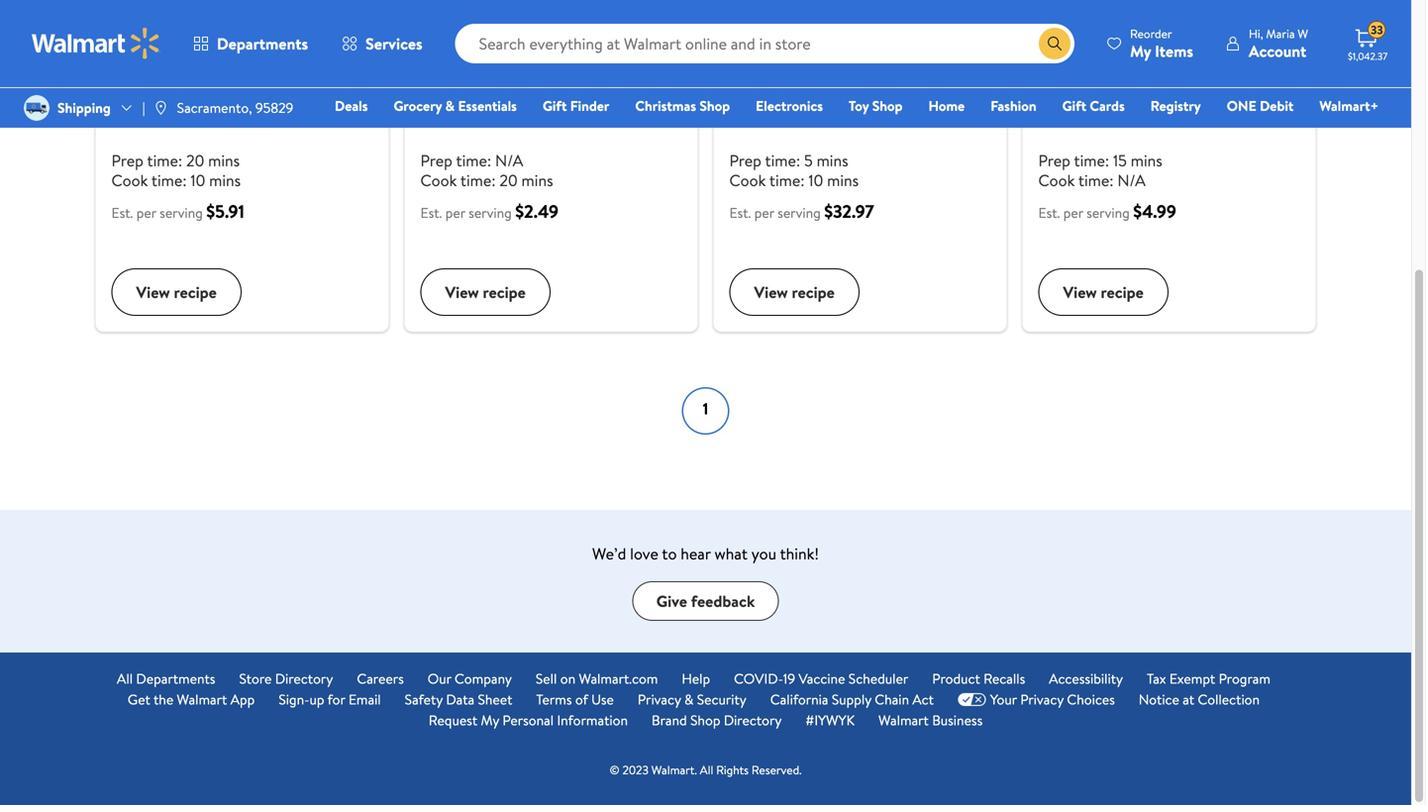 Task type: describe. For each thing, give the bounding box(es) containing it.
gift finder link
[[534, 95, 619, 116]]

cook for easy black bean corn salad
[[111, 169, 148, 191]]

easy black bean corn salad image
[[96, 0, 389, 46]]

up
[[310, 690, 324, 709]]

shop for toy
[[873, 96, 903, 115]]

time: left 5
[[765, 150, 801, 171]]

our company link
[[428, 669, 512, 690]]

email
[[349, 690, 381, 709]]

information
[[557, 711, 628, 730]]

departments button
[[176, 20, 325, 67]]

your
[[991, 690, 1017, 709]]

request my personal information link
[[429, 710, 628, 731]]

services
[[366, 33, 423, 54]]

all departments link
[[117, 669, 215, 690]]

toy
[[849, 96, 869, 115]]

recipe for school
[[792, 281, 835, 303]]

mango
[[1039, 98, 1099, 126]]

mins inside prep time: 15 mins cook time: n/a
[[1131, 150, 1163, 171]]

tax exempt program get the walmart app
[[128, 669, 1271, 709]]

privacy choices icon image
[[958, 693, 987, 707]]

prep for easy black bean corn salad
[[111, 150, 144, 171]]

registry
[[1151, 96, 1202, 115]]

safety data sheet link
[[405, 690, 513, 710]]

walmart business
[[879, 711, 983, 730]]

corn
[[252, 98, 291, 126]]

account
[[1249, 40, 1307, 62]]

serving for black
[[160, 203, 203, 222]]

toy shop link
[[840, 95, 912, 116]]

$5.91
[[206, 199, 245, 224]]

covid-19 vaccine scheduler
[[734, 669, 909, 689]]

electronics
[[756, 96, 823, 115]]

hi,
[[1249, 25, 1264, 42]]

2 privacy from the left
[[1021, 690, 1064, 709]]

fashion
[[991, 96, 1037, 115]]

electronics link
[[747, 95, 832, 116]]

fashion link
[[982, 95, 1046, 116]]

app
[[231, 690, 255, 709]]

brand shop directory
[[652, 711, 782, 730]]

notice at collection link
[[1139, 690, 1260, 710]]

prep for mango chicken salad
[[1039, 150, 1071, 171]]

walmart image
[[32, 28, 161, 59]]

careers
[[357, 669, 404, 689]]

zucchini
[[843, 98, 913, 126]]

gift for gift cards
[[1063, 96, 1087, 115]]

walmart inside tax exempt program get the walmart app
[[177, 690, 227, 709]]

gift finder
[[543, 96, 610, 115]]

debit
[[1260, 96, 1294, 115]]

mins right 5
[[817, 150, 849, 171]]

supply
[[832, 690, 872, 709]]

est. for after-school zucchini pizzas
[[730, 203, 751, 222]]

mango chicken salad
[[1039, 98, 1218, 126]]

time: down black
[[147, 150, 182, 171]]

easy
[[111, 98, 150, 126]]

$4.99
[[1134, 199, 1177, 224]]

per for mango
[[1064, 203, 1084, 222]]

mango chicken salad image
[[1023, 0, 1316, 46]]

of
[[576, 690, 588, 709]]

product recalls link
[[933, 669, 1026, 690]]

walmart+ link
[[1311, 95, 1388, 116]]

shop for brand
[[691, 711, 721, 730]]

store directory
[[239, 669, 333, 689]]

sidechef for peanut
[[421, 60, 484, 82]]

$1,042.37
[[1348, 50, 1388, 63]]

n/a inside prep time: n/a cook time: 20 mins
[[495, 150, 524, 171]]

shipping
[[57, 98, 111, 117]]

cook for after-school zucchini pizzas
[[730, 169, 766, 191]]

20 inside prep time: 20 mins cook time: 10 mins
[[186, 150, 204, 171]]

recipe for noodles
[[483, 281, 526, 303]]

recipe for black
[[174, 281, 217, 303]]

search icon image
[[1047, 36, 1063, 52]]

your privacy choices link
[[958, 690, 1115, 710]]

recalls
[[984, 669, 1026, 689]]

n/a inside prep time: 15 mins cook time: n/a
[[1118, 169, 1146, 191]]

view for after-
[[754, 281, 788, 303]]

sidechef for mango
[[1039, 60, 1102, 82]]

essentials
[[458, 96, 517, 115]]

love
[[630, 543, 659, 565]]

give
[[657, 590, 688, 612]]

reorder
[[1131, 25, 1173, 42]]

you
[[752, 543, 777, 565]]

home link
[[920, 95, 974, 116]]

2 salad from the left
[[1174, 98, 1218, 126]]

view recipe for chicken
[[1064, 281, 1144, 303]]

we'd love to hear what you think!
[[593, 543, 819, 565]]

store directory link
[[239, 669, 333, 690]]

privacy inside "link"
[[638, 690, 681, 709]]

registry link
[[1142, 95, 1210, 116]]

walmart.
[[652, 762, 697, 779]]

safety
[[405, 690, 443, 709]]

company
[[455, 669, 512, 689]]

view for easy
[[136, 281, 170, 303]]

chain
[[875, 690, 910, 709]]

chicken
[[1103, 98, 1170, 126]]

$2.49
[[515, 199, 559, 224]]

personal
[[503, 711, 554, 730]]

christmas
[[635, 96, 697, 115]]

covid-
[[734, 669, 783, 689]]

19
[[783, 669, 796, 689]]

tax
[[1147, 669, 1167, 689]]

33
[[1371, 22, 1384, 38]]

finder
[[570, 96, 610, 115]]

all inside all departments link
[[117, 669, 133, 689]]

walmart.com
[[579, 669, 658, 689]]

gift for gift finder
[[543, 96, 567, 115]]

walmart+
[[1320, 96, 1379, 115]]

tax exempt program link
[[1147, 669, 1271, 690]]

gift cards
[[1063, 96, 1125, 115]]

privacy & security link
[[638, 690, 747, 710]]

collection
[[1198, 690, 1260, 709]]

brand
[[652, 711, 687, 730]]

scheduler
[[849, 669, 909, 689]]

help
[[682, 669, 711, 689]]

& for privacy
[[685, 690, 694, 709]]

mins down easy black bean corn salad
[[208, 150, 240, 171]]

per for after-
[[755, 203, 775, 222]]

store
[[239, 669, 272, 689]]

careers link
[[357, 669, 404, 690]]

prep for after-school zucchini pizzas
[[730, 150, 762, 171]]



Task type: locate. For each thing, give the bounding box(es) containing it.
gift
[[543, 96, 567, 115], [1063, 96, 1087, 115]]

cook inside prep time: 15 mins cook time: n/a
[[1039, 169, 1075, 191]]

est. down prep time: n/a cook time: 20 mins in the top left of the page
[[421, 203, 442, 222]]

mins up $5.91
[[209, 169, 241, 191]]

view recipe
[[136, 281, 217, 303], [445, 281, 526, 303], [754, 281, 835, 303], [1064, 281, 1144, 303]]

2 per from the left
[[446, 203, 465, 222]]

0 vertical spatial my
[[1131, 40, 1152, 62]]

sell
[[536, 669, 557, 689]]

sidechef for easy
[[111, 60, 174, 82]]

2 view recipe from the left
[[445, 281, 526, 303]]

time: up est. per serving $4.99
[[1079, 169, 1114, 191]]

serving down prep time: n/a cook time: 20 mins in the top left of the page
[[469, 203, 512, 222]]

1 serving from the left
[[160, 203, 203, 222]]

3 cook from the left
[[730, 169, 766, 191]]

recipe down est. per serving $5.91
[[174, 281, 217, 303]]

view down est. per serving $4.99
[[1064, 281, 1097, 303]]

time:
[[147, 150, 182, 171], [456, 150, 492, 171], [765, 150, 801, 171], [1074, 150, 1110, 171], [152, 169, 187, 191], [461, 169, 496, 191], [770, 169, 805, 191], [1079, 169, 1114, 191]]

3 view from the left
[[754, 281, 788, 303]]

& right grocery on the top of page
[[445, 96, 455, 115]]

recipe down est. per serving $4.99
[[1101, 281, 1144, 303]]

n/a
[[495, 150, 524, 171], [1118, 169, 1146, 191]]

view for peanut
[[445, 281, 479, 303]]

0 horizontal spatial my
[[481, 711, 499, 730]]

sidechef up |
[[111, 60, 174, 82]]

view recipe for school
[[754, 281, 835, 303]]

mins inside prep time: n/a cook time: 20 mins
[[522, 169, 553, 191]]

Search search field
[[455, 24, 1075, 63]]

get the walmart app link
[[128, 690, 255, 710]]

accessibility
[[1050, 669, 1124, 689]]

#iywyk
[[806, 711, 855, 730]]

1 horizontal spatial &
[[685, 690, 694, 709]]

view recipe for black
[[136, 281, 217, 303]]

cook inside prep time: 5 mins cook time: 10 mins
[[730, 169, 766, 191]]

10 up est. per serving $5.91
[[191, 169, 205, 191]]

w
[[1298, 25, 1309, 42]]

shop down tasty
[[700, 96, 730, 115]]

serving for school
[[778, 203, 821, 222]]

directory up sign-
[[275, 669, 333, 689]]

0 horizontal spatial walmart
[[177, 690, 227, 709]]

n/a up $4.99
[[1118, 169, 1146, 191]]

one debit link
[[1218, 95, 1303, 116]]

4 view from the left
[[1064, 281, 1097, 303]]

3 serving from the left
[[778, 203, 821, 222]]

view down the est. per serving $2.49 at the left of page
[[445, 281, 479, 303]]

all left the rights
[[700, 762, 714, 779]]

est. inside est. per serving $5.91
[[111, 203, 133, 222]]

10 inside prep time: 5 mins cook time: 10 mins
[[809, 169, 824, 191]]

peanut noodles image
[[405, 0, 698, 46]]

privacy
[[638, 690, 681, 709], [1021, 690, 1064, 709]]

give feedback
[[657, 590, 755, 612]]

1 horizontal spatial 20
[[500, 169, 518, 191]]

3 sidechef from the left
[[1039, 60, 1102, 82]]

2 gift from the left
[[1063, 96, 1087, 115]]

time: up est. per serving $5.91
[[152, 169, 187, 191]]

1 vertical spatial walmart
[[879, 711, 929, 730]]

95829
[[256, 98, 294, 117]]

california supply chain act
[[771, 690, 934, 709]]

3 recipe from the left
[[792, 281, 835, 303]]

0 horizontal spatial directory
[[275, 669, 333, 689]]

time: left 15
[[1074, 150, 1110, 171]]

we'd
[[593, 543, 627, 565]]

sign-
[[279, 690, 310, 709]]

california
[[771, 690, 829, 709]]

feedback
[[691, 590, 755, 612]]

serving inside est. per serving $32.97
[[778, 203, 821, 222]]

walmart right the
[[177, 690, 227, 709]]

2 prep from the left
[[421, 150, 453, 171]]

4 view recipe from the left
[[1064, 281, 1144, 303]]

grocery
[[394, 96, 442, 115]]

view down est. per serving $32.97
[[754, 281, 788, 303]]

accessibility link
[[1050, 669, 1124, 690]]

product recalls
[[933, 669, 1026, 689]]

0 vertical spatial directory
[[275, 669, 333, 689]]

per inside est. per serving $4.99
[[1064, 203, 1084, 222]]

cook up est. per serving $4.99
[[1039, 169, 1075, 191]]

1 view from the left
[[136, 281, 170, 303]]

walmart down chain
[[879, 711, 929, 730]]

departments up the
[[136, 669, 215, 689]]

prep inside prep time: n/a cook time: 20 mins
[[421, 150, 453, 171]]

mins up $2.49
[[522, 169, 553, 191]]

time: up est. per serving $32.97
[[770, 169, 805, 191]]

grocery & essentials
[[394, 96, 517, 115]]

20 down black
[[186, 150, 204, 171]]

1 horizontal spatial directory
[[724, 711, 782, 730]]

1 horizontal spatial my
[[1131, 40, 1152, 62]]

after-school zucchini pizzas image
[[714, 0, 1007, 46]]

1
[[703, 398, 709, 420]]

gift left finder
[[543, 96, 567, 115]]

all up the get
[[117, 669, 133, 689]]

3 per from the left
[[755, 203, 775, 222]]

serving down prep time: 15 mins cook time: n/a
[[1087, 203, 1130, 222]]

1 prep from the left
[[111, 150, 144, 171]]

& down help link
[[685, 690, 694, 709]]

0 vertical spatial &
[[445, 96, 455, 115]]

product
[[933, 669, 981, 689]]

view recipe down est. per serving $32.97
[[754, 281, 835, 303]]

serving inside the est. per serving $2.49
[[469, 203, 512, 222]]

10 up est. per serving $32.97
[[809, 169, 824, 191]]

view down est. per serving $5.91
[[136, 281, 170, 303]]

4 recipe from the left
[[1101, 281, 1144, 303]]

1 horizontal spatial departments
[[217, 33, 308, 54]]

20 inside prep time: n/a cook time: 20 mins
[[500, 169, 518, 191]]

0 horizontal spatial departments
[[136, 669, 215, 689]]

view recipe down est. per serving $4.99
[[1064, 281, 1144, 303]]

serving inside est. per serving $5.91
[[160, 203, 203, 222]]

 image
[[24, 95, 50, 121]]

security
[[697, 690, 747, 709]]

notice at collection request my personal information
[[429, 690, 1260, 730]]

est. per serving $4.99
[[1039, 199, 1177, 224]]

1 privacy from the left
[[638, 690, 681, 709]]

school
[[783, 98, 838, 126]]

est. inside the est. per serving $2.49
[[421, 203, 442, 222]]

serving down prep time: 5 mins cook time: 10 mins
[[778, 203, 821, 222]]

prep inside prep time: 5 mins cook time: 10 mins
[[730, 150, 762, 171]]

1 gift from the left
[[543, 96, 567, 115]]

cook inside prep time: n/a cook time: 20 mins
[[421, 169, 457, 191]]

view recipe for noodles
[[445, 281, 526, 303]]

1 horizontal spatial 10
[[809, 169, 824, 191]]

toy shop
[[849, 96, 903, 115]]

my
[[1131, 40, 1152, 62], [481, 711, 499, 730]]

0 horizontal spatial n/a
[[495, 150, 524, 171]]

2 sidechef from the left
[[421, 60, 484, 82]]

program
[[1219, 669, 1271, 689]]

privacy right your
[[1021, 690, 1064, 709]]

shop down privacy & security "link"
[[691, 711, 721, 730]]

my down the sheet
[[481, 711, 499, 730]]

4 per from the left
[[1064, 203, 1084, 222]]

view recipe down the est. per serving $2.49 at the left of page
[[445, 281, 526, 303]]

sell on walmart.com
[[536, 669, 658, 689]]

1 horizontal spatial privacy
[[1021, 690, 1064, 709]]

2 recipe from the left
[[483, 281, 526, 303]]

1 cook from the left
[[111, 169, 148, 191]]

prep down after-
[[730, 150, 762, 171]]

reorder my items
[[1131, 25, 1194, 62]]

1 vertical spatial directory
[[724, 711, 782, 730]]

per down prep time: n/a cook time: 20 mins in the top left of the page
[[446, 203, 465, 222]]

est. inside est. per serving $4.99
[[1039, 203, 1060, 222]]

one debit
[[1227, 96, 1294, 115]]

terms of use link
[[536, 690, 614, 710]]

4 serving from the left
[[1087, 203, 1130, 222]]

0 horizontal spatial all
[[117, 669, 133, 689]]

salad right "95829"
[[295, 98, 339, 126]]

use
[[592, 690, 614, 709]]

1 salad from the left
[[295, 98, 339, 126]]

est. down prep time: 15 mins cook time: n/a
[[1039, 203, 1060, 222]]

vaccine
[[799, 669, 846, 689]]

1 vertical spatial departments
[[136, 669, 215, 689]]

cook up the est. per serving $2.49 at the left of page
[[421, 169, 457, 191]]

shop
[[700, 96, 730, 115], [873, 96, 903, 115], [691, 711, 721, 730]]

0 horizontal spatial &
[[445, 96, 455, 115]]

10 for school
[[809, 169, 824, 191]]

1 horizontal spatial all
[[700, 762, 714, 779]]

at
[[1183, 690, 1195, 709]]

0 horizontal spatial 20
[[186, 150, 204, 171]]

1 horizontal spatial salad
[[1174, 98, 1218, 126]]

1 recipe from the left
[[174, 281, 217, 303]]

per inside est. per serving $5.91
[[136, 203, 156, 222]]

0 horizontal spatial sidechef
[[111, 60, 174, 82]]

est. per serving $32.97
[[730, 199, 875, 224]]

0 horizontal spatial privacy
[[638, 690, 681, 709]]

 image
[[153, 100, 169, 116]]

serving for noodles
[[469, 203, 512, 222]]

0 horizontal spatial salad
[[295, 98, 339, 126]]

privacy up the brand
[[638, 690, 681, 709]]

5
[[805, 150, 813, 171]]

per down prep time: 20 mins cook time: 10 mins
[[136, 203, 156, 222]]

departments inside dropdown button
[[217, 33, 308, 54]]

4 est. from the left
[[1039, 203, 1060, 222]]

10 inside prep time: 20 mins cook time: 10 mins
[[191, 169, 205, 191]]

est. inside est. per serving $32.97
[[730, 203, 751, 222]]

per inside the est. per serving $2.49
[[446, 203, 465, 222]]

serving inside est. per serving $4.99
[[1087, 203, 1130, 222]]

3 prep from the left
[[730, 150, 762, 171]]

sidechef up grocery & essentials
[[421, 60, 484, 82]]

©
[[610, 762, 620, 779]]

sell on walmart.com link
[[536, 669, 658, 690]]

0 vertical spatial departments
[[217, 33, 308, 54]]

4 prep from the left
[[1039, 150, 1071, 171]]

20 up the est. per serving $2.49 at the left of page
[[500, 169, 518, 191]]

2 cook from the left
[[421, 169, 457, 191]]

15
[[1114, 150, 1127, 171]]

cook up est. per serving $5.91
[[111, 169, 148, 191]]

recipe down est. per serving $32.97
[[792, 281, 835, 303]]

4 cook from the left
[[1039, 169, 1075, 191]]

0 vertical spatial all
[[117, 669, 133, 689]]

departments up "95829"
[[217, 33, 308, 54]]

salad left one
[[1174, 98, 1218, 126]]

terms
[[536, 690, 572, 709]]

est. for peanut noodles
[[421, 203, 442, 222]]

1 view recipe from the left
[[136, 281, 217, 303]]

& for grocery
[[445, 96, 455, 115]]

1 horizontal spatial walmart
[[879, 711, 929, 730]]

view for mango
[[1064, 281, 1097, 303]]

maria
[[1267, 25, 1295, 42]]

departments
[[217, 33, 308, 54], [136, 669, 215, 689]]

1 vertical spatial all
[[700, 762, 714, 779]]

1 per from the left
[[136, 203, 156, 222]]

peanut
[[421, 98, 481, 126]]

est. down prep time: 5 mins cook time: 10 mins
[[730, 203, 751, 222]]

20
[[186, 150, 204, 171], [500, 169, 518, 191]]

gift inside gift cards link
[[1063, 96, 1087, 115]]

my inside reorder my items
[[1131, 40, 1152, 62]]

per inside est. per serving $32.97
[[755, 203, 775, 222]]

your privacy choices
[[991, 690, 1115, 709]]

0 vertical spatial walmart
[[177, 690, 227, 709]]

est. for mango chicken salad
[[1039, 203, 1060, 222]]

10
[[191, 169, 205, 191], [809, 169, 824, 191]]

shop right toy
[[873, 96, 903, 115]]

prep down peanut
[[421, 150, 453, 171]]

serving down prep time: 20 mins cook time: 10 mins
[[160, 203, 203, 222]]

shop for christmas
[[700, 96, 730, 115]]

2 est. from the left
[[421, 203, 442, 222]]

mins up $32.97
[[827, 169, 859, 191]]

california supply chain act link
[[771, 690, 934, 710]]

per down prep time: 5 mins cook time: 10 mins
[[755, 203, 775, 222]]

time: down peanut noodles
[[456, 150, 492, 171]]

est. for easy black bean corn salad
[[111, 203, 133, 222]]

deals link
[[326, 95, 377, 116]]

directory down security
[[724, 711, 782, 730]]

prep for peanut noodles
[[421, 150, 453, 171]]

per for easy
[[136, 203, 156, 222]]

&
[[445, 96, 455, 115], [685, 690, 694, 709]]

prep time: 20 mins cook time: 10 mins
[[111, 150, 241, 191]]

1 vertical spatial &
[[685, 690, 694, 709]]

sheet
[[478, 690, 513, 709]]

sidechef down "search icon"
[[1039, 60, 1102, 82]]

0 horizontal spatial gift
[[543, 96, 567, 115]]

est. down prep time: 20 mins cook time: 10 mins
[[111, 203, 133, 222]]

serving for chicken
[[1087, 203, 1130, 222]]

request
[[429, 711, 478, 730]]

n/a down noodles
[[495, 150, 524, 171]]

safety data sheet
[[405, 690, 513, 709]]

my inside notice at collection request my personal information
[[481, 711, 499, 730]]

3 est. from the left
[[730, 203, 751, 222]]

1 vertical spatial my
[[481, 711, 499, 730]]

cook up est. per serving $32.97
[[730, 169, 766, 191]]

my left items
[[1131, 40, 1152, 62]]

gift left cards
[[1063, 96, 1087, 115]]

prep inside prep time: 15 mins cook time: n/a
[[1039, 150, 1071, 171]]

view recipe down est. per serving $5.91
[[136, 281, 217, 303]]

the
[[154, 690, 174, 709]]

per for peanut
[[446, 203, 465, 222]]

2 10 from the left
[[809, 169, 824, 191]]

mins right 15
[[1131, 150, 1163, 171]]

cook inside prep time: 20 mins cook time: 10 mins
[[111, 169, 148, 191]]

est. per serving $2.49
[[421, 199, 559, 224]]

1 sidechef from the left
[[111, 60, 174, 82]]

2 horizontal spatial sidechef
[[1039, 60, 1102, 82]]

1 horizontal spatial n/a
[[1118, 169, 1146, 191]]

notice
[[1139, 690, 1180, 709]]

1 horizontal spatial sidechef
[[421, 60, 484, 82]]

rights
[[717, 762, 749, 779]]

recipe down the est. per serving $2.49 at the left of page
[[483, 281, 526, 303]]

time: up the est. per serving $2.49 at the left of page
[[461, 169, 496, 191]]

cook for mango chicken salad
[[1039, 169, 1075, 191]]

think!
[[780, 543, 819, 565]]

1 est. from the left
[[111, 203, 133, 222]]

2 view from the left
[[445, 281, 479, 303]]

Walmart Site-Wide search field
[[455, 24, 1075, 63]]

per
[[136, 203, 156, 222], [446, 203, 465, 222], [755, 203, 775, 222], [1064, 203, 1084, 222]]

0 horizontal spatial 10
[[191, 169, 205, 191]]

& inside privacy & security "link"
[[685, 690, 694, 709]]

hear
[[681, 543, 711, 565]]

sacramento,
[[177, 98, 252, 117]]

2 serving from the left
[[469, 203, 512, 222]]

act
[[913, 690, 934, 709]]

prep inside prep time: 20 mins cook time: 10 mins
[[111, 150, 144, 171]]

hi, maria w account
[[1249, 25, 1309, 62]]

|
[[142, 98, 145, 117]]

1 10 from the left
[[191, 169, 205, 191]]

3 view recipe from the left
[[754, 281, 835, 303]]

recipe for chicken
[[1101, 281, 1144, 303]]

1 horizontal spatial gift
[[1063, 96, 1087, 115]]

to
[[662, 543, 677, 565]]

& inside grocery & essentials link
[[445, 96, 455, 115]]

cards
[[1090, 96, 1125, 115]]

per down prep time: 15 mins cook time: n/a
[[1064, 203, 1084, 222]]

prep down easy
[[111, 150, 144, 171]]

prep down mango
[[1039, 150, 1071, 171]]

10 for black
[[191, 169, 205, 191]]

walmart
[[177, 690, 227, 709], [879, 711, 929, 730]]



Task type: vqa. For each thing, say whether or not it's contained in the screenshot.


